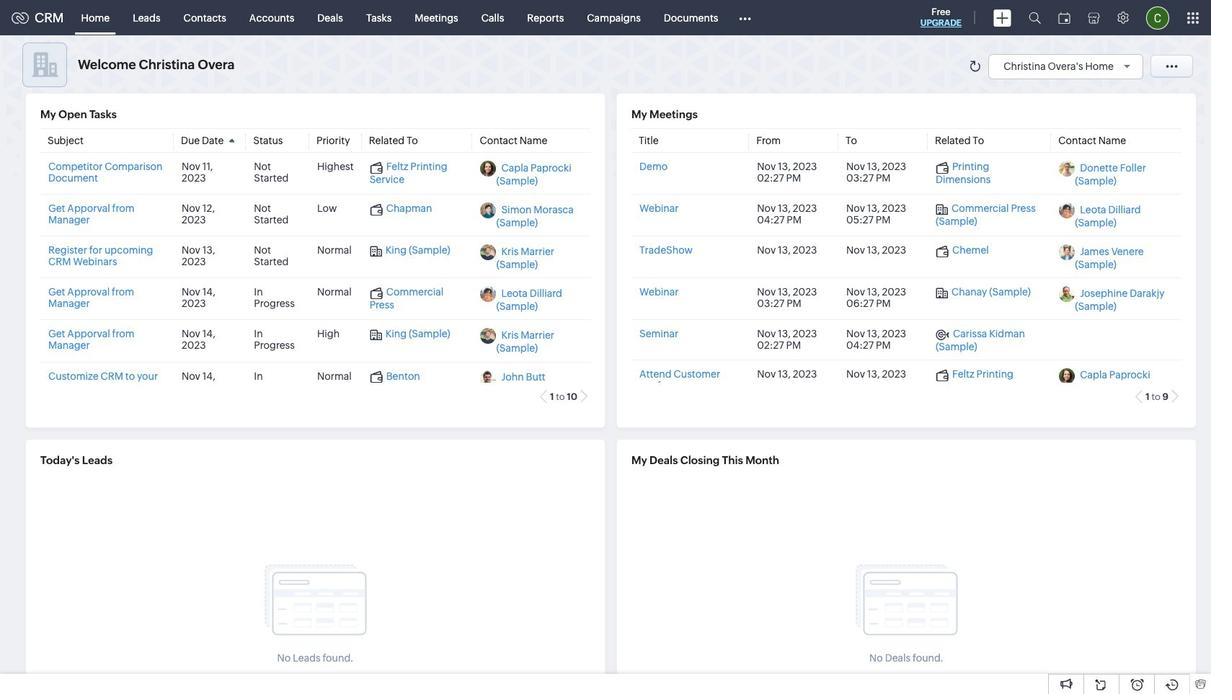 Task type: describe. For each thing, give the bounding box(es) containing it.
calendar image
[[1059, 12, 1071, 23]]

logo image
[[12, 12, 29, 23]]

Other Modules field
[[730, 6, 761, 29]]

search image
[[1029, 12, 1042, 24]]

create menu image
[[994, 9, 1012, 26]]



Task type: vqa. For each thing, say whether or not it's contained in the screenshot.
logo
yes



Task type: locate. For each thing, give the bounding box(es) containing it.
search element
[[1021, 0, 1050, 35]]

profile element
[[1138, 0, 1179, 35]]

create menu element
[[985, 0, 1021, 35]]

profile image
[[1147, 6, 1170, 29]]



